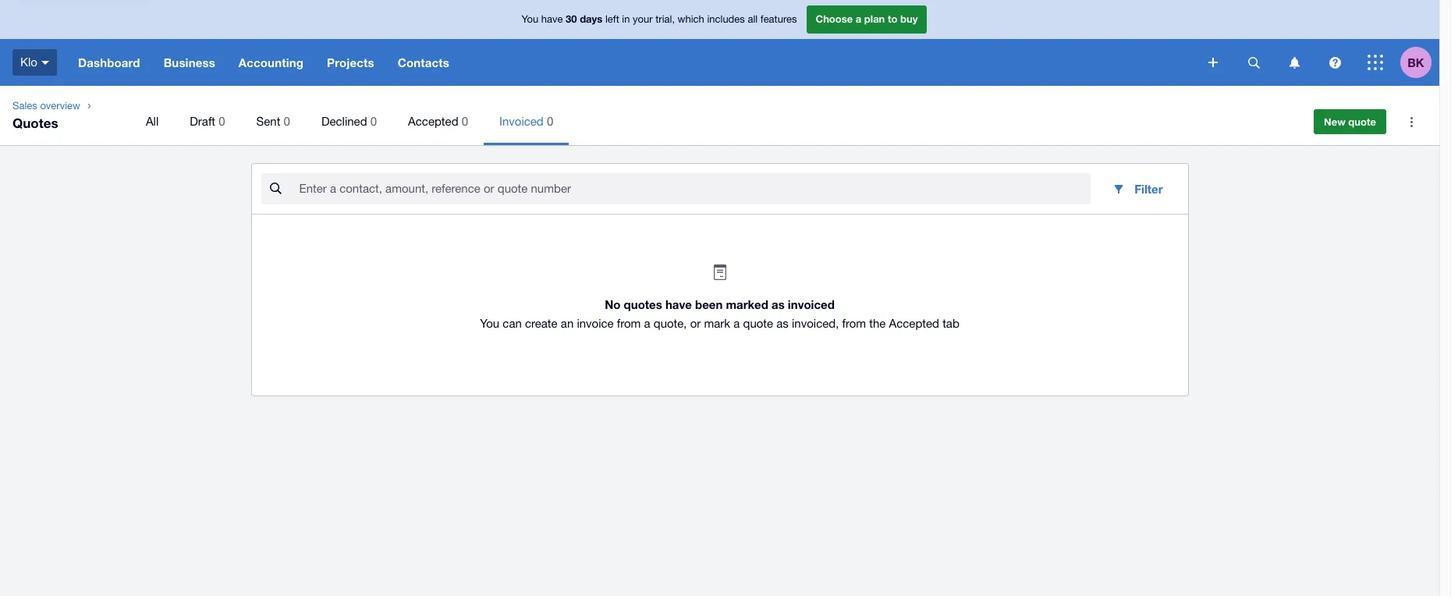 Task type: describe. For each thing, give the bounding box(es) containing it.
quote inside no quotes have been marked as invoiced you can create an invoice from a quote, or mark a quote as invoiced, from the accepted tab
[[744, 317, 774, 330]]

invoice
[[577, 317, 614, 330]]

klo button
[[0, 39, 66, 86]]

svg image inside klo popup button
[[41, 61, 49, 65]]

draft
[[190, 115, 216, 128]]

been
[[696, 297, 723, 311]]

features
[[761, 13, 797, 25]]

1 horizontal spatial quote
[[1349, 116, 1377, 128]]

you inside you have 30 days left in your trial, which includes all features
[[522, 13, 539, 25]]

marked
[[726, 297, 769, 311]]

no quotes have been marked as invoiced you can create an invoice from a quote, or mark a quote as invoiced, from the accepted tab
[[480, 297, 960, 330]]

sales
[[12, 100, 37, 112]]

quotes
[[12, 115, 58, 131]]

bk
[[1408, 55, 1425, 69]]

which
[[678, 13, 705, 25]]

accounting button
[[227, 39, 315, 86]]

1 horizontal spatial a
[[734, 317, 740, 330]]

klo
[[20, 55, 37, 69]]

0 for declined 0
[[371, 115, 377, 128]]

no
[[605, 297, 621, 311]]

business
[[164, 55, 215, 69]]

all
[[748, 13, 758, 25]]

2 from from the left
[[843, 317, 867, 330]]

draft 0
[[190, 115, 225, 128]]

sales overview
[[12, 100, 80, 112]]

new
[[1325, 116, 1346, 128]]

accepted 0
[[408, 115, 468, 128]]

mark
[[704, 317, 731, 330]]

days
[[580, 13, 603, 25]]

projects button
[[315, 39, 386, 86]]

all
[[146, 115, 159, 128]]

0 for invoiced 0
[[547, 115, 554, 128]]

dashboard link
[[66, 39, 152, 86]]

business button
[[152, 39, 227, 86]]

have inside you have 30 days left in your trial, which includes all features
[[542, 13, 563, 25]]

all link
[[130, 98, 174, 145]]

1 from from the left
[[617, 317, 641, 330]]

filter button
[[1101, 173, 1176, 205]]

accounting
[[239, 55, 304, 69]]

you inside no quotes have been marked as invoiced you can create an invoice from a quote, or mark a quote as invoiced, from the accepted tab
[[480, 317, 500, 330]]

to
[[888, 13, 898, 25]]

declined 0
[[322, 115, 377, 128]]

projects
[[327, 55, 374, 69]]

trial,
[[656, 13, 675, 25]]

quotes
[[624, 297, 663, 311]]

can
[[503, 317, 522, 330]]

shortcuts image
[[1397, 106, 1428, 137]]

accepted inside no quotes have been marked as invoiced you can create an invoice from a quote, or mark a quote as invoiced, from the accepted tab
[[890, 317, 940, 330]]

filter
[[1135, 182, 1164, 196]]

buy
[[901, 13, 918, 25]]

dashboard
[[78, 55, 140, 69]]

1 horizontal spatial svg image
[[1330, 57, 1342, 68]]

choose
[[816, 13, 853, 25]]

Enter a contact, amount, reference or quote number field
[[298, 174, 1091, 204]]



Task type: vqa. For each thing, say whether or not it's contained in the screenshot.
the Invoices link
no



Task type: locate. For each thing, give the bounding box(es) containing it.
menu inside the quotes element
[[130, 98, 1293, 145]]

accepted right 'the'
[[890, 317, 940, 330]]

1 horizontal spatial have
[[666, 297, 692, 311]]

3 0 from the left
[[371, 115, 377, 128]]

0 horizontal spatial quote
[[744, 317, 774, 330]]

1 vertical spatial you
[[480, 317, 500, 330]]

0 right declined
[[371, 115, 377, 128]]

quotes element
[[0, 86, 1440, 145]]

menu
[[130, 98, 1293, 145]]

contacts button
[[386, 39, 461, 86]]

0 horizontal spatial have
[[542, 13, 563, 25]]

or
[[691, 317, 701, 330]]

0 horizontal spatial accepted
[[408, 115, 459, 128]]

0 for accepted 0
[[462, 115, 468, 128]]

new quote
[[1325, 116, 1377, 128]]

you have 30 days left in your trial, which includes all features
[[522, 13, 797, 25]]

2 horizontal spatial a
[[856, 13, 862, 25]]

quote
[[1349, 116, 1377, 128], [744, 317, 774, 330]]

invoiced
[[500, 115, 544, 128]]

0 for sent 0
[[284, 115, 290, 128]]

a down quotes
[[644, 317, 651, 330]]

1 vertical spatial as
[[777, 317, 789, 330]]

svg image
[[1330, 57, 1342, 68], [41, 61, 49, 65]]

svg image up new
[[1330, 57, 1342, 68]]

have up quote,
[[666, 297, 692, 311]]

quote right new
[[1349, 116, 1377, 128]]

5 0 from the left
[[547, 115, 554, 128]]

the
[[870, 317, 886, 330]]

bk button
[[1401, 39, 1440, 86]]

menu containing all
[[130, 98, 1293, 145]]

plan
[[865, 13, 886, 25]]

accepted down contacts popup button
[[408, 115, 459, 128]]

0 right invoiced
[[547, 115, 554, 128]]

have
[[542, 13, 563, 25], [666, 297, 692, 311]]

have left 30
[[542, 13, 563, 25]]

1 vertical spatial have
[[666, 297, 692, 311]]

0 vertical spatial as
[[772, 297, 785, 311]]

navigation containing dashboard
[[66, 39, 1198, 86]]

an
[[561, 317, 574, 330]]

0 horizontal spatial you
[[480, 317, 500, 330]]

you left can
[[480, 317, 500, 330]]

sent
[[256, 115, 281, 128]]

declined
[[322, 115, 367, 128]]

accepted inside menu
[[408, 115, 459, 128]]

contacts
[[398, 55, 450, 69]]

overview
[[40, 100, 80, 112]]

your
[[633, 13, 653, 25]]

0
[[219, 115, 225, 128], [284, 115, 290, 128], [371, 115, 377, 128], [462, 115, 468, 128], [547, 115, 554, 128]]

in
[[622, 13, 630, 25]]

a right mark
[[734, 317, 740, 330]]

0 horizontal spatial from
[[617, 317, 641, 330]]

svg image right klo
[[41, 61, 49, 65]]

navigation inside banner
[[66, 39, 1198, 86]]

1 horizontal spatial from
[[843, 317, 867, 330]]

1 horizontal spatial accepted
[[890, 317, 940, 330]]

includes
[[708, 13, 745, 25]]

0 horizontal spatial a
[[644, 317, 651, 330]]

0 vertical spatial have
[[542, 13, 563, 25]]

tab
[[943, 317, 960, 330]]

0 left invoiced
[[462, 115, 468, 128]]

2 0 from the left
[[284, 115, 290, 128]]

quote down marked
[[744, 317, 774, 330]]

navigation
[[66, 39, 1198, 86]]

4 0 from the left
[[462, 115, 468, 128]]

0 right sent in the left of the page
[[284, 115, 290, 128]]

1 0 from the left
[[219, 115, 225, 128]]

you left 30
[[522, 13, 539, 25]]

invoiced 0
[[500, 115, 554, 128]]

0 vertical spatial accepted
[[408, 115, 459, 128]]

banner containing bk
[[0, 0, 1440, 86]]

new quote link
[[1315, 109, 1387, 134]]

svg image
[[1368, 55, 1384, 70], [1249, 57, 1260, 68], [1290, 57, 1300, 68], [1209, 58, 1219, 67]]

30
[[566, 13, 577, 25]]

1 vertical spatial quote
[[744, 317, 774, 330]]

0 right draft
[[219, 115, 225, 128]]

from left 'the'
[[843, 317, 867, 330]]

have inside no quotes have been marked as invoiced you can create an invoice from a quote, or mark a quote as invoiced, from the accepted tab
[[666, 297, 692, 311]]

you
[[522, 13, 539, 25], [480, 317, 500, 330]]

as right marked
[[772, 297, 785, 311]]

as
[[772, 297, 785, 311], [777, 317, 789, 330]]

sent 0
[[256, 115, 290, 128]]

a
[[856, 13, 862, 25], [644, 317, 651, 330], [734, 317, 740, 330]]

left
[[606, 13, 620, 25]]

0 vertical spatial you
[[522, 13, 539, 25]]

a inside banner
[[856, 13, 862, 25]]

accepted
[[408, 115, 459, 128], [890, 317, 940, 330]]

0 horizontal spatial svg image
[[41, 61, 49, 65]]

sales overview link
[[6, 98, 87, 114]]

create
[[525, 317, 558, 330]]

invoiced,
[[792, 317, 839, 330]]

0 vertical spatial quote
[[1349, 116, 1377, 128]]

banner
[[0, 0, 1440, 86]]

1 horizontal spatial you
[[522, 13, 539, 25]]

from down quotes
[[617, 317, 641, 330]]

0 for draft 0
[[219, 115, 225, 128]]

quote,
[[654, 317, 687, 330]]

invoiced
[[788, 297, 835, 311]]

as left "invoiced,"
[[777, 317, 789, 330]]

1 vertical spatial accepted
[[890, 317, 940, 330]]

choose a plan to buy
[[816, 13, 918, 25]]

a left plan
[[856, 13, 862, 25]]

from
[[617, 317, 641, 330], [843, 317, 867, 330]]



